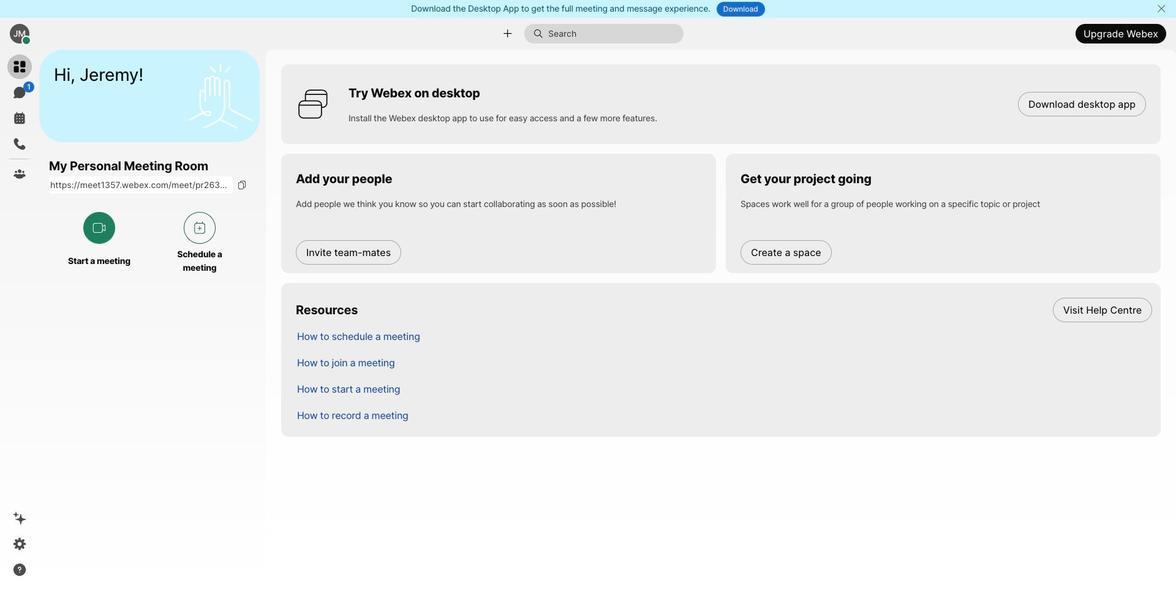 Task type: vqa. For each thing, say whether or not it's contained in the screenshot.
GO TO YOUR WEBEX MEETINGS SITE menu item
no



Task type: describe. For each thing, give the bounding box(es) containing it.
3 list item from the top
[[287, 349, 1161, 376]]

5 list item from the top
[[287, 402, 1161, 428]]

2 list item from the top
[[287, 323, 1161, 349]]



Task type: locate. For each thing, give the bounding box(es) containing it.
None text field
[[49, 177, 233, 194]]

1 list item from the top
[[287, 297, 1161, 323]]

navigation
[[0, 50, 39, 593]]

two hands high-fiving image
[[183, 59, 257, 133]]

cancel_16 image
[[1157, 4, 1167, 13]]

4 list item from the top
[[287, 376, 1161, 402]]

webex tab list
[[7, 55, 34, 186]]

list item
[[287, 297, 1161, 323], [287, 323, 1161, 349], [287, 349, 1161, 376], [287, 376, 1161, 402], [287, 402, 1161, 428]]



